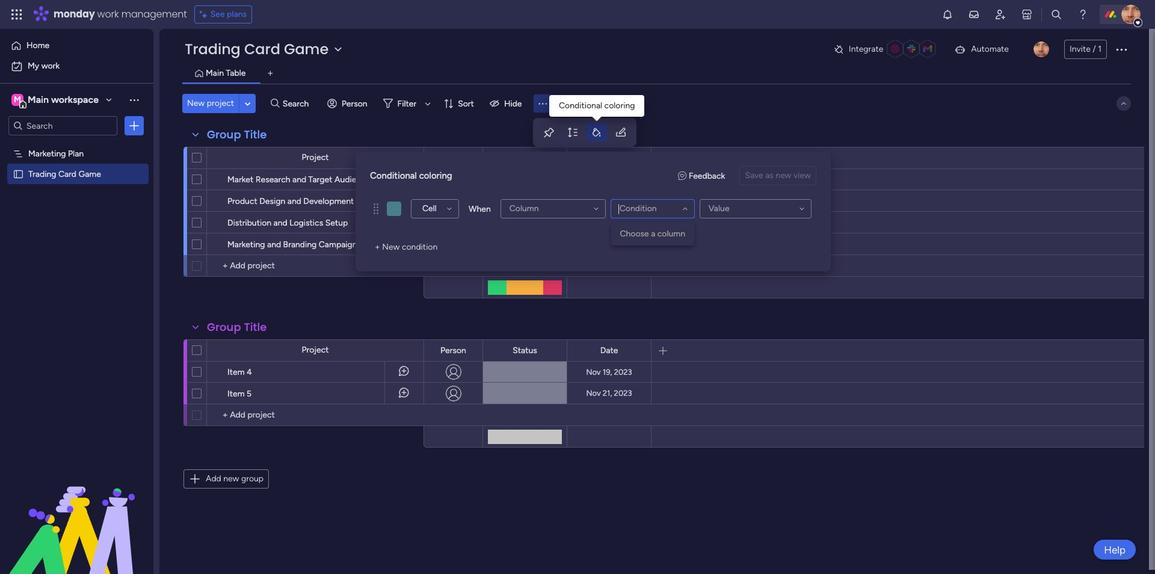 Task type: locate. For each thing, give the bounding box(es) containing it.
0 horizontal spatial conditional
[[370, 170, 417, 181]]

0 horizontal spatial 1
[[407, 178, 410, 185]]

0 vertical spatial group
[[207, 127, 241, 142]]

card down plan
[[58, 168, 76, 179]]

0 horizontal spatial trading
[[28, 168, 56, 179]]

1 title from the top
[[244, 127, 267, 142]]

date field up nov 19, 2023 on the right bottom of the page
[[597, 344, 621, 357]]

status for first date field from the bottom of the page's person field
[[513, 345, 537, 355]]

1 vertical spatial project
[[302, 345, 329, 355]]

0 vertical spatial title
[[244, 127, 267, 142]]

1 status from the top
[[513, 153, 537, 163]]

0 horizontal spatial game
[[79, 168, 101, 179]]

target
[[308, 174, 332, 185]]

1 status field from the top
[[510, 151, 540, 165]]

1 vertical spatial main
[[28, 94, 49, 105]]

0 vertical spatial conditional coloring
[[559, 100, 635, 111]]

save
[[745, 170, 763, 181]]

marketing for marketing and branding campaign
[[227, 239, 265, 250]]

nov 21, 2023 down nov 19, 2023 on the right bottom of the page
[[586, 389, 632, 398]]

new left project
[[187, 98, 205, 108]]

1 vertical spatial trading card game
[[28, 168, 101, 179]]

item left 5
[[227, 389, 245, 399]]

0 vertical spatial person
[[342, 98, 367, 109]]

my work option
[[7, 57, 146, 76]]

group title
[[207, 127, 267, 142], [207, 320, 267, 335]]

nov
[[586, 196, 601, 205], [586, 218, 601, 227], [586, 239, 601, 249], [586, 367, 601, 376], [586, 389, 601, 398]]

0 horizontal spatial card
[[58, 168, 76, 179]]

monday
[[54, 7, 95, 21]]

0 vertical spatial item
[[227, 367, 245, 377]]

0 vertical spatial 21,
[[603, 218, 612, 227]]

list box
[[0, 140, 153, 346]]

5
[[247, 389, 252, 399]]

2 status from the top
[[513, 345, 537, 355]]

1 vertical spatial conditional
[[370, 170, 417, 181]]

main for main table
[[206, 68, 224, 78]]

a
[[651, 229, 655, 239]]

1 2023 from the top
[[614, 196, 632, 205]]

game inside list box
[[79, 168, 101, 179]]

1 vertical spatial group
[[207, 320, 241, 335]]

my
[[28, 61, 39, 71]]

conditional coloring up cell
[[370, 170, 452, 181]]

workspace
[[51, 94, 99, 105]]

item
[[227, 367, 245, 377], [227, 389, 245, 399]]

group up item 4
[[207, 320, 241, 335]]

0 horizontal spatial marketing
[[28, 148, 66, 158]]

and right the design
[[287, 196, 301, 206]]

group title down angle down icon
[[207, 127, 267, 142]]

0 vertical spatial trading
[[185, 39, 241, 59]]

2 date field from the top
[[597, 344, 621, 357]]

trading inside list box
[[28, 168, 56, 179]]

1 horizontal spatial coloring
[[604, 100, 635, 111]]

0 vertical spatial project
[[302, 152, 329, 162]]

title down angle down icon
[[244, 127, 267, 142]]

0 vertical spatial new
[[187, 98, 205, 108]]

0 vertical spatial person field
[[438, 151, 469, 165]]

trading card game down marketing plan
[[28, 168, 101, 179]]

management
[[121, 7, 187, 21]]

branding
[[283, 239, 317, 250]]

person
[[342, 98, 367, 109], [441, 153, 466, 163], [441, 345, 466, 355]]

1 horizontal spatial marketing
[[227, 239, 265, 250]]

2 project from the top
[[302, 345, 329, 355]]

1 button
[[384, 168, 424, 190]]

0 horizontal spatial new
[[223, 474, 239, 484]]

Search field
[[280, 95, 316, 112]]

new
[[776, 170, 792, 181], [223, 474, 239, 484]]

work
[[97, 7, 119, 21], [41, 61, 60, 71]]

date for 1st date field from the top of the page
[[600, 153, 618, 163]]

2 2023 from the top
[[614, 218, 632, 227]]

nov for marketing and branding campaign
[[586, 239, 601, 249]]

0 vertical spatial 1
[[1098, 44, 1102, 54]]

v2 search image
[[271, 97, 280, 110]]

21, up 16,
[[603, 218, 612, 227]]

marketing left plan
[[28, 148, 66, 158]]

1 horizontal spatial work
[[97, 7, 119, 21]]

help image
[[1077, 8, 1089, 20]]

james peterson image
[[1122, 5, 1141, 24]]

status field for first date field from the bottom of the page's person field
[[510, 344, 540, 357]]

work right my
[[41, 61, 60, 71]]

nov left 19,
[[586, 367, 601, 376]]

0 vertical spatial coloring
[[604, 100, 635, 111]]

trading card game up add view image
[[185, 39, 329, 59]]

nov down nov 19, 2023 on the right bottom of the page
[[586, 389, 601, 398]]

0 vertical spatial card
[[244, 39, 280, 59]]

1 date from the top
[[600, 153, 618, 163]]

project for first date field from the bottom of the page's person field group title field
[[302, 345, 329, 355]]

trading card game button
[[182, 39, 348, 59]]

2 group title field from the top
[[204, 320, 270, 335]]

nov for product design and development
[[586, 196, 601, 205]]

Date field
[[597, 151, 621, 165], [597, 344, 621, 357]]

0 vertical spatial date
[[600, 153, 618, 163]]

new right add
[[223, 474, 239, 484]]

group
[[241, 474, 264, 484]]

stuck
[[514, 217, 536, 227]]

value
[[709, 203, 730, 214]]

0 horizontal spatial new
[[187, 98, 205, 108]]

1 vertical spatial 21,
[[603, 389, 612, 398]]

save as new view button
[[740, 166, 817, 185]]

add view image
[[268, 69, 273, 78]]

conditional coloring
[[559, 100, 635, 111], [370, 170, 452, 181]]

status for 1st date field from the top of the page's person field
[[513, 153, 537, 163]]

0 vertical spatial status
[[513, 153, 537, 163]]

choose a column
[[620, 229, 685, 239]]

coloring down the main table tab list
[[604, 100, 635, 111]]

trading right public board image
[[28, 168, 56, 179]]

status
[[513, 153, 537, 163], [513, 345, 537, 355]]

Group Title field
[[204, 127, 270, 143], [204, 320, 270, 335]]

1 vertical spatial group title field
[[204, 320, 270, 335]]

game up search field
[[284, 39, 329, 59]]

1 vertical spatial person
[[441, 153, 466, 163]]

and
[[292, 174, 306, 185], [287, 196, 301, 206], [274, 218, 287, 228], [267, 239, 281, 250]]

2 status field from the top
[[510, 344, 540, 357]]

coloring up cell
[[419, 170, 452, 181]]

add
[[206, 474, 221, 484]]

work right monday
[[97, 7, 119, 21]]

2023 right 19,
[[614, 367, 632, 376]]

group title field up item 4
[[204, 320, 270, 335]]

0 horizontal spatial options image
[[128, 120, 140, 132]]

0 vertical spatial group title field
[[204, 127, 270, 143]]

card up add view image
[[244, 39, 280, 59]]

1 horizontal spatial new
[[382, 242, 400, 252]]

2023 down nov 19, 2023 on the right bottom of the page
[[614, 389, 632, 398]]

options image right /
[[1114, 42, 1129, 57]]

analysis
[[372, 174, 403, 185]]

new inside button
[[223, 474, 239, 484]]

1 horizontal spatial game
[[284, 39, 329, 59]]

0 vertical spatial work
[[97, 7, 119, 21]]

group for group title field associated with 1st date field from the top of the page's person field
[[207, 127, 241, 142]]

0 horizontal spatial main
[[28, 94, 49, 105]]

0 horizontal spatial coloring
[[419, 170, 452, 181]]

marketing plan
[[28, 148, 84, 158]]

new inside button
[[776, 170, 792, 181]]

2 group title from the top
[[207, 320, 267, 335]]

marketing inside list box
[[28, 148, 66, 158]]

main inside button
[[206, 68, 224, 78]]

nov left 16,
[[586, 239, 601, 249]]

working on it
[[500, 196, 550, 206]]

main right workspace icon
[[28, 94, 49, 105]]

Status field
[[510, 151, 540, 165], [510, 344, 540, 357]]

2 nov from the top
[[586, 218, 601, 227]]

nov down nov 18, 2023
[[586, 218, 601, 227]]

audience
[[335, 174, 370, 185]]

status field for 1st date field from the top of the page's person field
[[510, 151, 540, 165]]

2023
[[614, 196, 632, 205], [614, 218, 632, 227], [614, 239, 632, 249], [614, 367, 632, 376], [614, 389, 632, 398]]

1 vertical spatial game
[[79, 168, 101, 179]]

main inside the workspace selection element
[[28, 94, 49, 105]]

2 date from the top
[[600, 345, 618, 355]]

m
[[14, 94, 21, 105]]

1 horizontal spatial card
[[244, 39, 280, 59]]

1 project from the top
[[302, 152, 329, 162]]

conditional
[[559, 100, 602, 111], [370, 170, 417, 181]]

nov 21, 2023 up nov 16, 2023
[[586, 218, 632, 227]]

marketing down distribution
[[227, 239, 265, 250]]

2023 up choose
[[614, 218, 632, 227]]

work inside my work option
[[41, 61, 60, 71]]

date up nov 19, 2023 on the right bottom of the page
[[600, 345, 618, 355]]

1 horizontal spatial main
[[206, 68, 224, 78]]

2 item from the top
[[227, 389, 245, 399]]

date field up nov 18, 2023
[[597, 151, 621, 165]]

0 vertical spatial new
[[776, 170, 792, 181]]

1 vertical spatial work
[[41, 61, 60, 71]]

options image
[[1114, 42, 1129, 57], [128, 120, 140, 132]]

new right +
[[382, 242, 400, 252]]

2023 right 18,
[[614, 196, 632, 205]]

research
[[256, 174, 290, 185]]

new right as
[[776, 170, 792, 181]]

trading card game
[[185, 39, 329, 59], [28, 168, 101, 179]]

0 vertical spatial options image
[[1114, 42, 1129, 57]]

group
[[207, 127, 241, 142], [207, 320, 241, 335]]

working
[[500, 196, 531, 206]]

group title field down angle down icon
[[204, 127, 270, 143]]

see plans button
[[194, 5, 252, 23]]

1 vertical spatial trading
[[28, 168, 56, 179]]

3 2023 from the top
[[614, 239, 632, 249]]

21,
[[603, 218, 612, 227], [603, 389, 612, 398]]

see plans
[[210, 9, 247, 19]]

date up nov 18, 2023
[[600, 153, 618, 163]]

game down plan
[[79, 168, 101, 179]]

1 vertical spatial options image
[[128, 120, 140, 132]]

3 nov from the top
[[586, 239, 601, 249]]

21, down 19,
[[603, 389, 612, 398]]

and down distribution and logistics setup on the left
[[267, 239, 281, 250]]

0 vertical spatial nov 21, 2023
[[586, 218, 632, 227]]

coloring
[[604, 100, 635, 111], [419, 170, 452, 181]]

and left 'target'
[[292, 174, 306, 185]]

1 horizontal spatial trading
[[185, 39, 241, 59]]

automate button
[[950, 40, 1014, 59]]

column
[[657, 229, 685, 239]]

nov 16, 2023
[[586, 239, 632, 249]]

2 person field from the top
[[438, 344, 469, 357]]

0 vertical spatial group title
[[207, 127, 267, 142]]

+
[[375, 242, 380, 252]]

1 group title from the top
[[207, 127, 267, 142]]

5 nov from the top
[[586, 389, 601, 398]]

development
[[303, 196, 354, 206]]

title up the 4
[[244, 320, 267, 335]]

0 horizontal spatial trading card game
[[28, 168, 101, 179]]

new project
[[187, 98, 234, 108]]

1 vertical spatial date field
[[597, 344, 621, 357]]

when
[[469, 204, 491, 214]]

1 vertical spatial person field
[[438, 344, 469, 357]]

1 vertical spatial date
[[600, 345, 618, 355]]

conditional coloring right 'menu' "icon"
[[559, 100, 635, 111]]

item for item 5
[[227, 389, 245, 399]]

1 vertical spatial card
[[58, 168, 76, 179]]

1
[[1098, 44, 1102, 54], [407, 178, 410, 185]]

4 2023 from the top
[[614, 367, 632, 376]]

my work link
[[7, 57, 146, 76]]

0 vertical spatial main
[[206, 68, 224, 78]]

group title up item 4
[[207, 320, 267, 335]]

invite / 1
[[1070, 44, 1102, 54]]

tab
[[261, 64, 280, 83]]

1 vertical spatial marketing
[[227, 239, 265, 250]]

1 vertical spatial conditional coloring
[[370, 170, 452, 181]]

1 nov from the top
[[586, 196, 601, 205]]

1 right analysis at top left
[[407, 178, 410, 185]]

1 group title field from the top
[[204, 127, 270, 143]]

james peterson image
[[1034, 42, 1049, 57]]

nov left 18,
[[586, 196, 601, 205]]

my work
[[28, 61, 60, 71]]

condition
[[620, 203, 657, 214]]

1 item from the top
[[227, 367, 245, 377]]

1 vertical spatial new
[[223, 474, 239, 484]]

1 right /
[[1098, 44, 1102, 54]]

group title field for first date field from the bottom of the page's person field
[[204, 320, 270, 335]]

1 vertical spatial item
[[227, 389, 245, 399]]

nov 19, 2023
[[586, 367, 632, 376]]

1 vertical spatial new
[[382, 242, 400, 252]]

workspace options image
[[128, 94, 140, 106]]

+ new condition
[[375, 242, 438, 252]]

setup
[[325, 218, 348, 228]]

main
[[206, 68, 224, 78], [28, 94, 49, 105]]

trading up main table
[[185, 39, 241, 59]]

0 vertical spatial game
[[284, 39, 329, 59]]

group down project
[[207, 127, 241, 142]]

options image down workspace options icon
[[128, 120, 140, 132]]

home option
[[7, 36, 146, 55]]

1 vertical spatial status field
[[510, 344, 540, 357]]

v2 user feedback image
[[678, 171, 687, 181]]

1 horizontal spatial conditional coloring
[[559, 100, 635, 111]]

4 nov from the top
[[586, 367, 601, 376]]

2 nov 21, 2023 from the top
[[586, 389, 632, 398]]

0 vertical spatial trading card game
[[185, 39, 329, 59]]

trading
[[185, 39, 241, 59], [28, 168, 56, 179]]

arrow down image
[[421, 96, 435, 111]]

0 vertical spatial date field
[[597, 151, 621, 165]]

1 vertical spatial group title
[[207, 320, 267, 335]]

monday work management
[[54, 7, 187, 21]]

Person field
[[438, 151, 469, 165], [438, 344, 469, 357]]

main left table
[[206, 68, 224, 78]]

1 horizontal spatial conditional
[[559, 100, 602, 111]]

1 vertical spatial status
[[513, 345, 537, 355]]

item left the 4
[[227, 367, 245, 377]]

2023 for marketing and branding campaign
[[614, 239, 632, 249]]

2023 down choose
[[614, 239, 632, 249]]

1 vertical spatial nov 21, 2023
[[586, 389, 632, 398]]

select product image
[[11, 8, 23, 20]]

and down the design
[[274, 218, 287, 228]]

1 person field from the top
[[438, 151, 469, 165]]

1 vertical spatial title
[[244, 320, 267, 335]]

collapse image
[[1119, 99, 1129, 108]]

product
[[227, 196, 257, 206]]

0 horizontal spatial conditional coloring
[[370, 170, 452, 181]]

0 vertical spatial status field
[[510, 151, 540, 165]]

0 horizontal spatial work
[[41, 61, 60, 71]]

option
[[0, 142, 153, 145]]

market research and target audience analysis
[[227, 174, 403, 185]]

1 horizontal spatial new
[[776, 170, 792, 181]]

title
[[244, 127, 267, 142], [244, 320, 267, 335]]

0 vertical spatial marketing
[[28, 148, 66, 158]]

2 group from the top
[[207, 320, 241, 335]]

1 group from the top
[[207, 127, 241, 142]]

5 2023 from the top
[[614, 389, 632, 398]]

marketing
[[28, 148, 66, 158], [227, 239, 265, 250]]

+ Add project text field
[[213, 259, 418, 273]]



Task type: describe. For each thing, give the bounding box(es) containing it.
new project button
[[182, 94, 239, 113]]

hide
[[504, 98, 522, 109]]

cell
[[422, 203, 437, 214]]

19,
[[603, 367, 612, 376]]

card inside list box
[[58, 168, 76, 179]]

column
[[509, 203, 539, 214]]

+ new condition button
[[370, 238, 442, 257]]

monday marketplace image
[[1021, 8, 1033, 20]]

2 vertical spatial person
[[441, 345, 466, 355]]

lottie animation element
[[0, 452, 153, 574]]

item 5
[[227, 389, 252, 399]]

group title for group title field associated with 1st date field from the top of the page's person field
[[207, 127, 267, 142]]

it
[[545, 196, 550, 206]]

1 horizontal spatial trading card game
[[185, 39, 329, 59]]

person button
[[322, 94, 375, 113]]

as
[[765, 170, 774, 181]]

1 nov 21, 2023 from the top
[[586, 218, 632, 227]]

group title field for 1st date field from the top of the page's person field
[[204, 127, 270, 143]]

notifications image
[[942, 8, 954, 20]]

invite members image
[[995, 8, 1007, 20]]

0 vertical spatial conditional
[[559, 100, 602, 111]]

integrate button
[[828, 37, 945, 62]]

filter button
[[378, 94, 435, 113]]

person inside person popup button
[[342, 98, 367, 109]]

market
[[227, 174, 253, 185]]

2023 for product design and development
[[614, 196, 632, 205]]

1 date field from the top
[[597, 151, 621, 165]]

nov 18, 2023
[[586, 196, 632, 205]]

marketing and branding campaign
[[227, 239, 357, 250]]

see
[[210, 9, 225, 19]]

1 vertical spatial coloring
[[419, 170, 452, 181]]

item 4
[[227, 367, 252, 377]]

work for monday
[[97, 7, 119, 21]]

distribution
[[227, 218, 271, 228]]

main workspace
[[28, 94, 99, 105]]

choose
[[620, 229, 649, 239]]

1 21, from the top
[[603, 218, 612, 227]]

plan
[[68, 148, 84, 158]]

list box containing marketing plan
[[0, 140, 153, 346]]

person field for first date field from the bottom of the page
[[438, 344, 469, 357]]

condition
[[402, 242, 438, 252]]

main for main workspace
[[28, 94, 49, 105]]

2023 for item 4
[[614, 367, 632, 376]]

view
[[794, 170, 811, 181]]

product design and development
[[227, 196, 354, 206]]

sort button
[[439, 94, 481, 113]]

2 title from the top
[[244, 320, 267, 335]]

project
[[207, 98, 234, 108]]

help
[[1104, 544, 1126, 556]]

4
[[247, 367, 252, 377]]

feedback
[[689, 171, 725, 181]]

home
[[26, 40, 49, 51]]

2 21, from the top
[[603, 389, 612, 398]]

distribution and logistics setup
[[227, 218, 348, 228]]

group title for first date field from the bottom of the page's person field group title field
[[207, 320, 267, 335]]

Search in workspace field
[[25, 119, 100, 133]]

hide button
[[485, 94, 529, 113]]

automate
[[971, 44, 1009, 54]]

save as new view
[[745, 170, 811, 181]]

new inside + new condition button
[[382, 242, 400, 252]]

1 vertical spatial 1
[[407, 178, 410, 185]]

feedback link
[[678, 169, 725, 182]]

work for my
[[41, 61, 60, 71]]

workspace selection element
[[11, 93, 100, 108]]

menu image
[[537, 98, 548, 109]]

invite / 1 button
[[1064, 40, 1107, 59]]

update feed image
[[968, 8, 980, 20]]

person field for 1st date field from the top of the page
[[438, 151, 469, 165]]

add new group button
[[184, 469, 269, 489]]

item for item 4
[[227, 367, 245, 377]]

nov for item 4
[[586, 367, 601, 376]]

/
[[1093, 44, 1096, 54]]

lottie animation image
[[0, 452, 153, 574]]

options image
[[654, 149, 677, 167]]

18,
[[603, 196, 612, 205]]

main table tab list
[[182, 64, 1131, 84]]

logistics
[[290, 218, 323, 228]]

public board image
[[13, 168, 24, 179]]

add new group
[[206, 474, 264, 484]]

date for first date field from the bottom of the page
[[600, 345, 618, 355]]

group for first date field from the bottom of the page's person field group title field
[[207, 320, 241, 335]]

main table
[[206, 68, 246, 78]]

filter
[[397, 98, 416, 109]]

trading card game inside list box
[[28, 168, 101, 179]]

16,
[[603, 239, 612, 249]]

sort
[[458, 98, 474, 109]]

new inside new project button
[[187, 98, 205, 108]]

home link
[[7, 36, 146, 55]]

plans
[[227, 9, 247, 19]]

tab inside the main table tab list
[[261, 64, 280, 83]]

1 horizontal spatial 1
[[1098, 44, 1102, 54]]

integrate
[[849, 44, 883, 54]]

marketing for marketing plan
[[28, 148, 66, 158]]

workspace image
[[11, 93, 23, 107]]

1 horizontal spatial options image
[[1114, 42, 1129, 57]]

invite
[[1070, 44, 1091, 54]]

table
[[226, 68, 246, 78]]

angle down image
[[245, 99, 251, 108]]

+ Add project text field
[[213, 408, 418, 422]]

help button
[[1094, 540, 1136, 560]]

on
[[533, 196, 543, 206]]

search everything image
[[1051, 8, 1063, 20]]

campaign
[[319, 239, 357, 250]]

project for group title field associated with 1st date field from the top of the page's person field
[[302, 152, 329, 162]]

main table button
[[203, 67, 249, 80]]

design
[[259, 196, 285, 206]]



Task type: vqa. For each thing, say whether or not it's contained in the screenshot.
2023
yes



